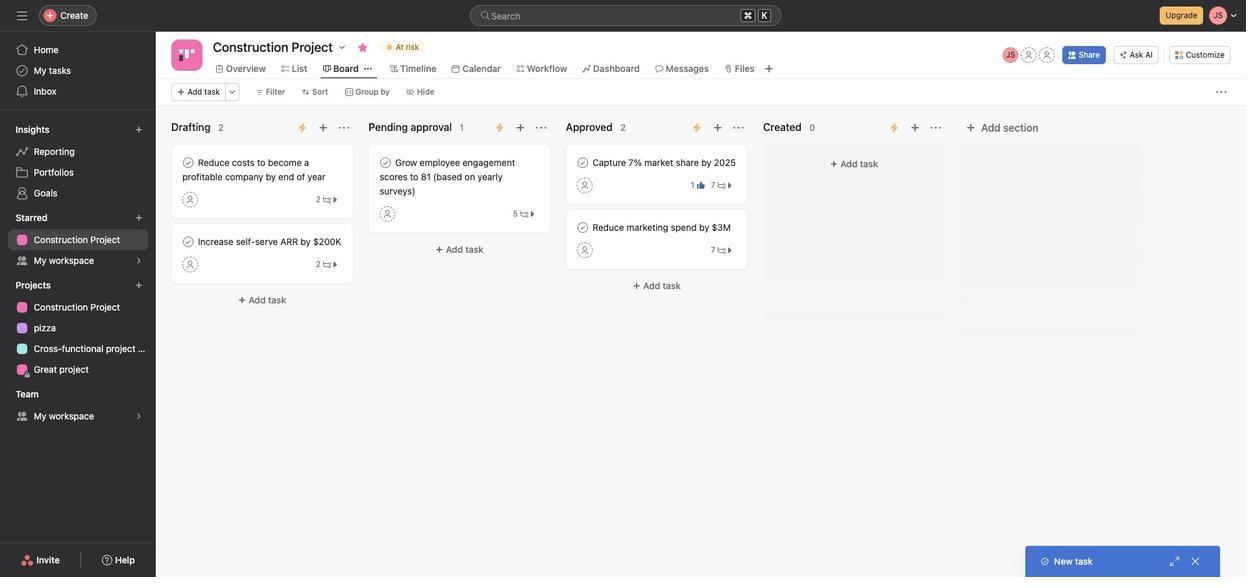 Task type: locate. For each thing, give the bounding box(es) containing it.
add task image for "more section actions" icon corresponding to rules for pending approval icon
[[515, 123, 526, 133]]

more section actions image for rules for created icon
[[931, 123, 941, 133]]

1 mark complete image from the top
[[180, 155, 196, 171]]

2 mark complete image from the top
[[180, 234, 196, 250]]

1 horizontal spatial add task image
[[713, 123, 723, 133]]

mark complete checkbox for rules for drafting image
[[180, 155, 196, 171]]

None field
[[470, 5, 782, 26]]

4 more section actions image from the left
[[931, 123, 941, 133]]

0 vertical spatial mark complete image
[[180, 155, 196, 171]]

1 like. you liked this task image
[[697, 182, 705, 190]]

1 horizontal spatial mark complete checkbox
[[575, 155, 591, 171]]

more section actions image right rules for created icon
[[931, 123, 941, 133]]

add task image right 'rules for approved' image
[[713, 123, 723, 133]]

2 more section actions image from the left
[[536, 123, 547, 133]]

0 vertical spatial see details, my workspace image
[[135, 257, 143, 265]]

manage project members image
[[1003, 47, 1019, 63]]

starred element
[[0, 206, 156, 274]]

see details, my workspace image
[[135, 257, 143, 265], [135, 413, 143, 421]]

1 horizontal spatial mark complete checkbox
[[378, 155, 393, 171]]

mark complete image
[[180, 155, 196, 171], [180, 234, 196, 250]]

see details, my workspace image inside the starred element
[[135, 257, 143, 265]]

more section actions image
[[339, 123, 349, 133], [536, 123, 547, 133], [734, 123, 744, 133], [931, 123, 941, 133]]

add task image right rules for created icon
[[910, 123, 921, 133]]

Mark complete checkbox
[[180, 155, 196, 171], [378, 155, 393, 171], [575, 220, 591, 236]]

1 add task image from the left
[[515, 123, 526, 133]]

more section actions image right rules for drafting image
[[339, 123, 349, 133]]

add task image
[[515, 123, 526, 133], [910, 123, 921, 133]]

1 see details, my workspace image from the top
[[135, 257, 143, 265]]

3 more section actions image from the left
[[734, 123, 744, 133]]

add task image for "more section actions" icon related to 'rules for approved' image
[[713, 123, 723, 133]]

close image
[[1191, 557, 1201, 567]]

add task image right rules for drafting image
[[318, 123, 328, 133]]

0 horizontal spatial mark complete checkbox
[[180, 155, 196, 171]]

add items to starred image
[[135, 214, 143, 222]]

1 add task image from the left
[[318, 123, 328, 133]]

1 vertical spatial mark complete image
[[180, 234, 196, 250]]

more section actions image for rules for drafting image
[[339, 123, 349, 133]]

more section actions image right rules for pending approval icon
[[536, 123, 547, 133]]

add task image
[[318, 123, 328, 133], [713, 123, 723, 133]]

Mark complete checkbox
[[575, 155, 591, 171], [180, 234, 196, 250]]

2 horizontal spatial mark complete checkbox
[[575, 220, 591, 236]]

rules for approved image
[[692, 123, 702, 133]]

0 horizontal spatial more actions image
[[228, 88, 236, 96]]

insights element
[[0, 118, 156, 206]]

more section actions image right 'rules for approved' image
[[734, 123, 744, 133]]

board image
[[179, 47, 195, 63]]

2 add task image from the left
[[910, 123, 921, 133]]

2 see details, my workspace image from the top
[[135, 413, 143, 421]]

rules for pending approval image
[[495, 123, 505, 133]]

new project or portfolio image
[[135, 282, 143, 290]]

mark complete image
[[378, 155, 393, 171], [575, 155, 591, 171], [575, 220, 591, 236]]

rules for drafting image
[[297, 123, 308, 133]]

add task image right rules for pending approval icon
[[515, 123, 526, 133]]

Search tasks, projects, and more text field
[[470, 5, 782, 26]]

0 horizontal spatial add task image
[[515, 123, 526, 133]]

2 add task image from the left
[[713, 123, 723, 133]]

1 vertical spatial see details, my workspace image
[[135, 413, 143, 421]]

1 more section actions image from the left
[[339, 123, 349, 133]]

0 horizontal spatial add task image
[[318, 123, 328, 133]]

add tab image
[[764, 64, 774, 74]]

1 vertical spatial mark complete checkbox
[[180, 234, 196, 250]]

remove from starred image
[[358, 42, 368, 53]]

1 horizontal spatial add task image
[[910, 123, 921, 133]]

more actions image
[[1217, 87, 1227, 97], [228, 88, 236, 96]]

new insights image
[[135, 126, 143, 134]]

0 vertical spatial mark complete checkbox
[[575, 155, 591, 171]]



Task type: vqa. For each thing, say whether or not it's contained in the screenshot.
Task name text field for the [Example] Find venue for holiday party CELL
no



Task type: describe. For each thing, give the bounding box(es) containing it.
rules for created image
[[889, 123, 900, 133]]

see details, my workspace image inside teams element
[[135, 413, 143, 421]]

1 horizontal spatial more actions image
[[1217, 87, 1227, 97]]

expand new task image
[[1170, 557, 1180, 567]]

tab actions image
[[364, 65, 372, 73]]

global element
[[0, 32, 156, 110]]

teams element
[[0, 383, 156, 430]]

mark complete image for 'rules for approved' image
[[575, 155, 591, 171]]

add task image for "more section actions" icon associated with rules for drafting image
[[318, 123, 328, 133]]

more section actions image for 'rules for approved' image
[[734, 123, 744, 133]]

mark complete checkbox for rules for pending approval icon
[[378, 155, 393, 171]]

hide sidebar image
[[17, 10, 27, 21]]

add task image for rules for created icon "more section actions" icon
[[910, 123, 921, 133]]

more section actions image for rules for pending approval icon
[[536, 123, 547, 133]]

projects element
[[0, 274, 156, 383]]

0 horizontal spatial mark complete checkbox
[[180, 234, 196, 250]]

mark complete image for rules for pending approval icon
[[378, 155, 393, 171]]



